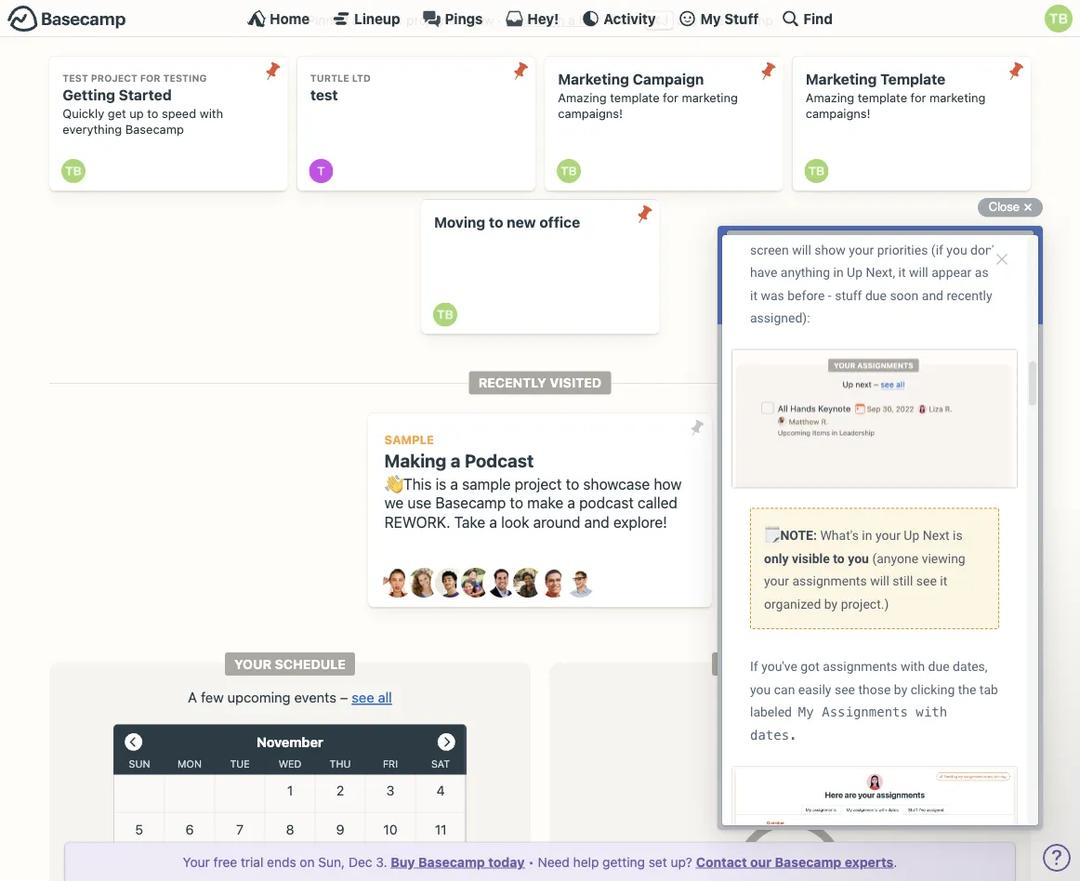 Task type: describe. For each thing, give the bounding box(es) containing it.
marketing template amazing template for marketing campaigns!
[[806, 71, 986, 120]]

pings button
[[423, 9, 483, 28]]

my stuff button
[[678, 9, 759, 28]]

for inside test project for testing getting started quickly get up to speed with everything basecamp
[[140, 72, 160, 84]]

anytime
[[677, 13, 725, 28]]

3.
[[376, 854, 387, 870]]

your for your assignments
[[721, 656, 759, 672]]

switch accounts image
[[7, 5, 126, 33]]

a right in
[[568, 13, 575, 28]]

annie bryan image
[[383, 568, 413, 598]]

basecamp inside test project for testing getting started quickly get up to speed with everything basecamp
[[125, 122, 184, 136]]

home link
[[247, 9, 310, 28]]

👋
[[384, 475, 399, 492]]

projects
[[406, 13, 455, 28]]

sun
[[129, 758, 150, 770]]

⌘
[[650, 13, 662, 28]]

sat
[[431, 758, 450, 770]]

this
[[403, 475, 432, 492]]

around
[[533, 513, 580, 531]]

my
[[700, 10, 721, 26]]

office
[[539, 214, 580, 231]]

list
[[579, 13, 596, 28]]

basecamp right buy
[[418, 854, 485, 870]]

cheryl walters image
[[409, 568, 439, 598]]

amazing for marketing template
[[806, 91, 854, 105]]

j
[[662, 13, 668, 28]]

fri
[[383, 758, 398, 770]]

a few upcoming events – see all
[[188, 689, 392, 705]]

your assignments
[[721, 656, 859, 672]]

quickly
[[63, 107, 104, 120]]

buy basecamp today link
[[391, 854, 525, 870]]

test project for testing getting started quickly get up to speed with everything basecamp
[[63, 72, 223, 136]]

thu
[[330, 758, 351, 770]]

activity
[[604, 10, 656, 26]]

events
[[294, 689, 336, 705]]

free
[[213, 854, 237, 870]]

tue
[[230, 758, 250, 770]]

set
[[649, 854, 667, 870]]

marketing for marketing template
[[806, 71, 877, 88]]

project
[[515, 475, 562, 492]]

sample making a podcast 👋 this is a sample project to showcase how we use basecamp to make a podcast called rework. take a look around and explore!
[[384, 433, 682, 531]]

•
[[528, 854, 534, 870]]

buy
[[391, 854, 415, 870]]

to right project
[[566, 475, 579, 492]]

template for template
[[858, 91, 907, 105]]

0 horizontal spatial all
[[378, 689, 392, 705]]

upcoming
[[227, 689, 291, 705]]

campaigns! for marketing campaign
[[558, 107, 623, 120]]

your for your schedule
[[234, 656, 272, 672]]

ltd
[[352, 72, 371, 84]]

pinned
[[307, 13, 348, 28]]

moving to new office
[[434, 214, 580, 231]]

home
[[270, 10, 310, 26]]

lineup link
[[332, 9, 400, 28]]

find button
[[781, 9, 833, 28]]

a
[[188, 689, 197, 705]]

template
[[880, 71, 946, 88]]

for for marketing template
[[911, 91, 926, 105]]

template for campaign
[[610, 91, 660, 105]]

everything
[[63, 122, 122, 136]]

few
[[201, 689, 224, 705]]

dec
[[349, 854, 372, 870]]

terry image
[[309, 159, 333, 183]]

test
[[310, 86, 338, 103]]

· press
[[600, 13, 640, 28]]

moving
[[434, 214, 485, 231]]

new
[[507, 214, 536, 231]]

assignments
[[762, 656, 859, 672]]

close
[[989, 200, 1020, 214]]

to left "new"
[[489, 214, 503, 231]]

find
[[803, 10, 833, 26]]

sample
[[384, 433, 434, 447]]

sample
[[462, 475, 511, 492]]

2 · from the left
[[600, 13, 603, 28]]

1 · from the left
[[498, 13, 501, 28]]

hey!
[[527, 10, 559, 26]]

a right the 'is' in the bottom of the page
[[450, 475, 458, 492]]

visited
[[550, 375, 602, 391]]

a right making
[[451, 450, 461, 471]]

test
[[63, 72, 88, 84]]

use
[[407, 494, 432, 512]]

jump
[[744, 13, 773, 28]]

get
[[108, 107, 126, 120]]

&
[[352, 13, 361, 28]]

marketing campaign amazing template for marketing campaigns!
[[558, 71, 738, 120]]

to up look
[[510, 494, 523, 512]]

tim burton image for marketing template
[[804, 159, 829, 183]]

sun,
[[318, 854, 345, 870]]

stuff
[[724, 10, 759, 26]]

a up around
[[567, 494, 575, 512]]



Task type: locate. For each thing, give the bounding box(es) containing it.
0 horizontal spatial your
[[183, 854, 210, 870]]

2 horizontal spatial your
[[721, 656, 759, 672]]

main element
[[0, 0, 1080, 37]]

marketing down template
[[930, 91, 986, 105]]

my stuff
[[700, 10, 759, 26]]

schedule
[[275, 656, 346, 672]]

is
[[436, 475, 446, 492]]

marketing inside marketing template amazing template for marketing campaigns!
[[806, 71, 877, 88]]

1 horizontal spatial all
[[537, 13, 551, 28]]

amazing down list
[[558, 91, 607, 105]]

your
[[234, 656, 272, 672], [721, 656, 759, 672], [183, 854, 210, 870]]

speed
[[162, 107, 196, 120]]

for inside marketing campaign amazing template for marketing campaigns!
[[663, 91, 678, 105]]

recently visited
[[478, 375, 602, 391]]

nicole katz image
[[513, 568, 543, 598]]

.
[[894, 854, 897, 870]]

1 horizontal spatial for
[[663, 91, 678, 105]]

0 horizontal spatial ·
[[498, 13, 501, 28]]

0 horizontal spatial marketing
[[682, 91, 738, 105]]

⌘ j anytime to jump
[[650, 13, 773, 28]]

0 horizontal spatial template
[[610, 91, 660, 105]]

our
[[750, 854, 772, 870]]

making
[[384, 450, 447, 471]]

getting
[[602, 854, 645, 870]]

trial
[[241, 854, 263, 870]]

getting
[[63, 86, 115, 103]]

a left look
[[489, 513, 497, 531]]

podcast
[[465, 450, 534, 471]]

basecamp right the our
[[775, 854, 842, 870]]

in
[[554, 13, 565, 28]]

1 horizontal spatial marketing
[[806, 71, 877, 88]]

and
[[584, 513, 609, 531]]

2 marketing from the left
[[930, 91, 986, 105]]

tim burton image for marketing campaign
[[557, 159, 581, 183]]

lineup
[[354, 10, 400, 26]]

1 vertical spatial all
[[378, 689, 392, 705]]

campaigns! for marketing template
[[806, 107, 870, 120]]

1 horizontal spatial template
[[858, 91, 907, 105]]

1 template from the left
[[610, 91, 660, 105]]

tim burton image for test project for testing
[[61, 159, 86, 183]]

to right my
[[728, 13, 740, 28]]

amazing inside marketing campaign amazing template for marketing campaigns!
[[558, 91, 607, 105]]

for down campaign
[[663, 91, 678, 105]]

turtle ltd test
[[310, 72, 371, 103]]

campaigns! inside marketing campaign amazing template for marketing campaigns!
[[558, 107, 623, 120]]

recently
[[478, 375, 547, 391]]

below
[[459, 13, 494, 28]]

tim burton image
[[1045, 5, 1073, 33], [61, 159, 86, 183], [557, 159, 581, 183], [804, 159, 829, 183], [433, 302, 457, 327]]

we
[[384, 494, 404, 512]]

jared davis image
[[435, 568, 465, 598]]

mon
[[178, 758, 202, 770]]

all left in
[[537, 13, 551, 28]]

amazing for marketing campaign
[[558, 91, 607, 105]]

make
[[527, 494, 563, 512]]

amazing
[[558, 91, 607, 105], [806, 91, 854, 105]]

marketing for campaign
[[682, 91, 738, 105]]

hey! button
[[505, 9, 559, 28]]

explore!
[[613, 513, 667, 531]]

contact our basecamp experts link
[[696, 854, 894, 870]]

look
[[501, 513, 529, 531]]

called
[[638, 494, 678, 512]]

1 amazing from the left
[[558, 91, 607, 105]]

contact
[[696, 854, 747, 870]]

template down campaign
[[610, 91, 660, 105]]

1 horizontal spatial marketing
[[930, 91, 986, 105]]

· right list
[[600, 13, 603, 28]]

1 campaigns! from the left
[[558, 107, 623, 120]]

started
[[119, 86, 172, 103]]

for for marketing campaign
[[663, 91, 678, 105]]

0 vertical spatial all
[[537, 13, 551, 28]]

for
[[140, 72, 160, 84], [663, 91, 678, 105], [911, 91, 926, 105]]

campaign
[[633, 71, 704, 88]]

marketing
[[682, 91, 738, 105], [930, 91, 986, 105]]

how
[[654, 475, 682, 492]]

–
[[340, 689, 348, 705]]

1 marketing from the left
[[558, 71, 629, 88]]

jennifer young image
[[461, 568, 491, 598]]

josh fiske image
[[487, 568, 517, 598]]

marketing down list
[[558, 71, 629, 88]]

2 amazing from the left
[[806, 91, 854, 105]]

on
[[300, 854, 315, 870]]

all right see
[[378, 689, 392, 705]]

victor cooper image
[[565, 568, 595, 598]]

template down template
[[858, 91, 907, 105]]

your free trial ends on sun, dec  3. buy basecamp today • need help getting set up? contact our basecamp experts .
[[183, 854, 897, 870]]

0 horizontal spatial amazing
[[558, 91, 607, 105]]

see
[[352, 689, 374, 705]]

for inside marketing template amazing template for marketing campaigns!
[[911, 91, 926, 105]]

for up started
[[140, 72, 160, 84]]

to inside test project for testing getting started quickly get up to speed with everything basecamp
[[147, 107, 158, 120]]

take
[[454, 513, 485, 531]]

november
[[257, 734, 323, 750]]

moving to new office link
[[421, 200, 659, 334]]

marketing down campaign
[[682, 91, 738, 105]]

2 marketing from the left
[[806, 71, 877, 88]]

amazing inside marketing template amazing template for marketing campaigns!
[[806, 91, 854, 105]]

testing
[[163, 72, 207, 84]]

marketing inside marketing campaign amazing template for marketing campaigns!
[[558, 71, 629, 88]]

showcase
[[583, 475, 650, 492]]

experts
[[845, 854, 894, 870]]

view all in a list link
[[505, 13, 596, 28]]

up?
[[671, 854, 692, 870]]

template inside marketing campaign amazing template for marketing campaigns!
[[610, 91, 660, 105]]

None submit
[[258, 56, 288, 86], [506, 56, 535, 86], [754, 56, 783, 86], [1001, 56, 1031, 86], [630, 200, 659, 229], [682, 413, 712, 443], [258, 56, 288, 86], [506, 56, 535, 86], [754, 56, 783, 86], [1001, 56, 1031, 86], [630, 200, 659, 229], [682, 413, 712, 443]]

marketing
[[558, 71, 629, 88], [806, 71, 877, 88]]

0 horizontal spatial campaigns!
[[558, 107, 623, 120]]

marketing inside marketing campaign amazing template for marketing campaigns!
[[682, 91, 738, 105]]

1 marketing from the left
[[682, 91, 738, 105]]

tim burton image inside moving to new office link
[[433, 302, 457, 327]]

campaigns! inside marketing template amazing template for marketing campaigns!
[[806, 107, 870, 120]]

2 campaigns! from the left
[[806, 107, 870, 120]]

rework.
[[384, 513, 450, 531]]

cross small image
[[1017, 196, 1039, 218], [1017, 196, 1039, 218]]

campaigns!
[[558, 107, 623, 120], [806, 107, 870, 120]]

1 horizontal spatial campaigns!
[[806, 107, 870, 120]]

1 horizontal spatial amazing
[[806, 91, 854, 105]]

recent
[[364, 13, 403, 28]]

activity link
[[581, 9, 656, 28]]

pings
[[445, 10, 483, 26]]

2 horizontal spatial for
[[911, 91, 926, 105]]

podcast
[[579, 494, 634, 512]]

to right the up
[[147, 107, 158, 120]]

marketing inside marketing template amazing template for marketing campaigns!
[[930, 91, 986, 105]]

pinned & recent projects below · view all in a list
[[307, 13, 596, 28]]

your up upcoming at the bottom of the page
[[234, 656, 272, 672]]

wed
[[279, 758, 302, 770]]

close button
[[978, 196, 1043, 218]]

1 horizontal spatial your
[[234, 656, 272, 672]]

view
[[505, 13, 534, 28]]

help
[[573, 854, 599, 870]]

1 horizontal spatial ·
[[600, 13, 603, 28]]

marketing down find
[[806, 71, 877, 88]]

need
[[538, 854, 570, 870]]

today
[[488, 854, 525, 870]]

basecamp up take
[[435, 494, 506, 512]]

a
[[568, 13, 575, 28], [451, 450, 461, 471], [450, 475, 458, 492], [567, 494, 575, 512], [489, 513, 497, 531]]

marketing for template
[[930, 91, 986, 105]]

basecamp down the up
[[125, 122, 184, 136]]

up
[[129, 107, 144, 120]]

tim burton image inside main element
[[1045, 5, 1073, 33]]

for down template
[[911, 91, 926, 105]]

marketing for marketing campaign
[[558, 71, 629, 88]]

your left assignments
[[721, 656, 759, 672]]

amazing down find
[[806, 91, 854, 105]]

template inside marketing template amazing template for marketing campaigns!
[[858, 91, 907, 105]]

steve marsh image
[[539, 568, 569, 598]]

turtle
[[310, 72, 349, 84]]

ends
[[267, 854, 296, 870]]

0 horizontal spatial for
[[140, 72, 160, 84]]

· left view
[[498, 13, 501, 28]]

0 horizontal spatial marketing
[[558, 71, 629, 88]]

your left free
[[183, 854, 210, 870]]

basecamp inside sample making a podcast 👋 this is a sample project to showcase how we use basecamp to make a podcast called rework. take a look around and explore!
[[435, 494, 506, 512]]

2 template from the left
[[858, 91, 907, 105]]

with
[[200, 107, 223, 120]]



Task type: vqa. For each thing, say whether or not it's contained in the screenshot.
the bottommost Terry Turtle IMAGE
no



